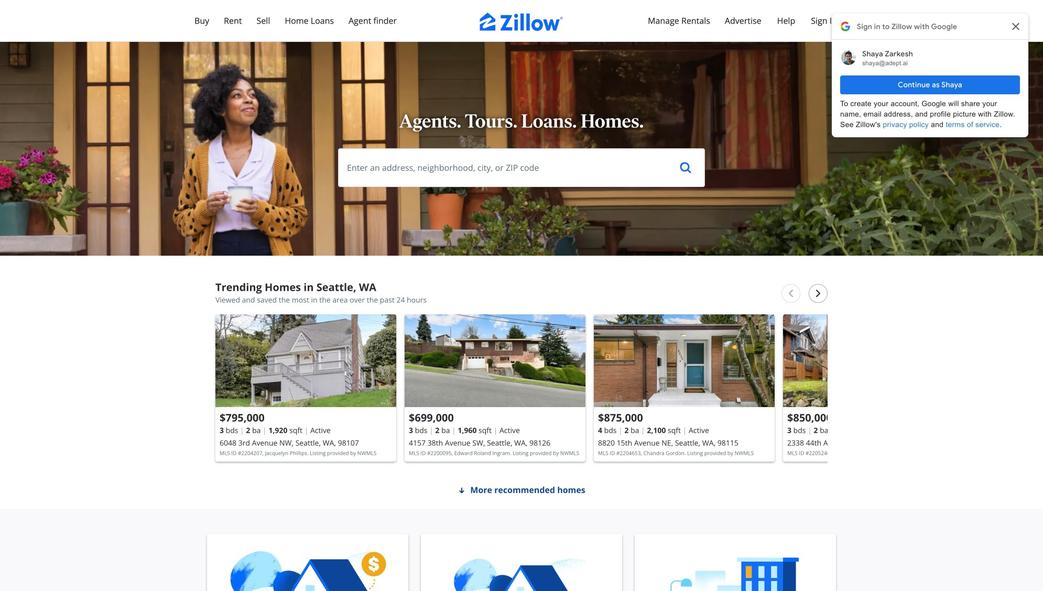 Task type: locate. For each thing, give the bounding box(es) containing it.
list
[[211, 310, 964, 471]]

zillow logo image
[[480, 13, 563, 31]]

home recommendations carousel element
[[211, 281, 964, 471]]

rent a home image
[[643, 551, 828, 591]]

8820 15th avenue ne, seattle, wa, 98115 element
[[594, 315, 775, 462]]

4157 38th avenue sw, seattle, wa, 98126 image
[[405, 315, 586, 407]]

4157 38th avenue sw, seattle, wa, 98126 element
[[405, 315, 586, 462]]

6048 3rd avenue nw, seattle, wa, 98107 element
[[215, 315, 396, 462]]



Task type: vqa. For each thing, say whether or not it's contained in the screenshot.
The Mile at Coral Gables | 3622 Coral Way, Miami, FL image
no



Task type: describe. For each thing, give the bounding box(es) containing it.
main navigation
[[0, 0, 1043, 173]]

8820 15th avenue ne, seattle, wa, 98115 image
[[594, 315, 775, 407]]

more recommended homes image
[[458, 486, 466, 495]]

sell_a_home image
[[429, 551, 614, 591]]

finance_a_home image
[[215, 551, 400, 591]]

Enter an address, neighborhood, city, or ZIP code text field
[[339, 149, 664, 187]]

2338 44th avenue sw unit a, seattle, wa, 98116 element
[[783, 315, 964, 462]]

2338 44th avenue sw unit a, seattle, wa, 98116 image
[[783, 315, 964, 407]]

6048 3rd avenue nw, seattle, wa, 98107 image
[[215, 315, 396, 407]]



